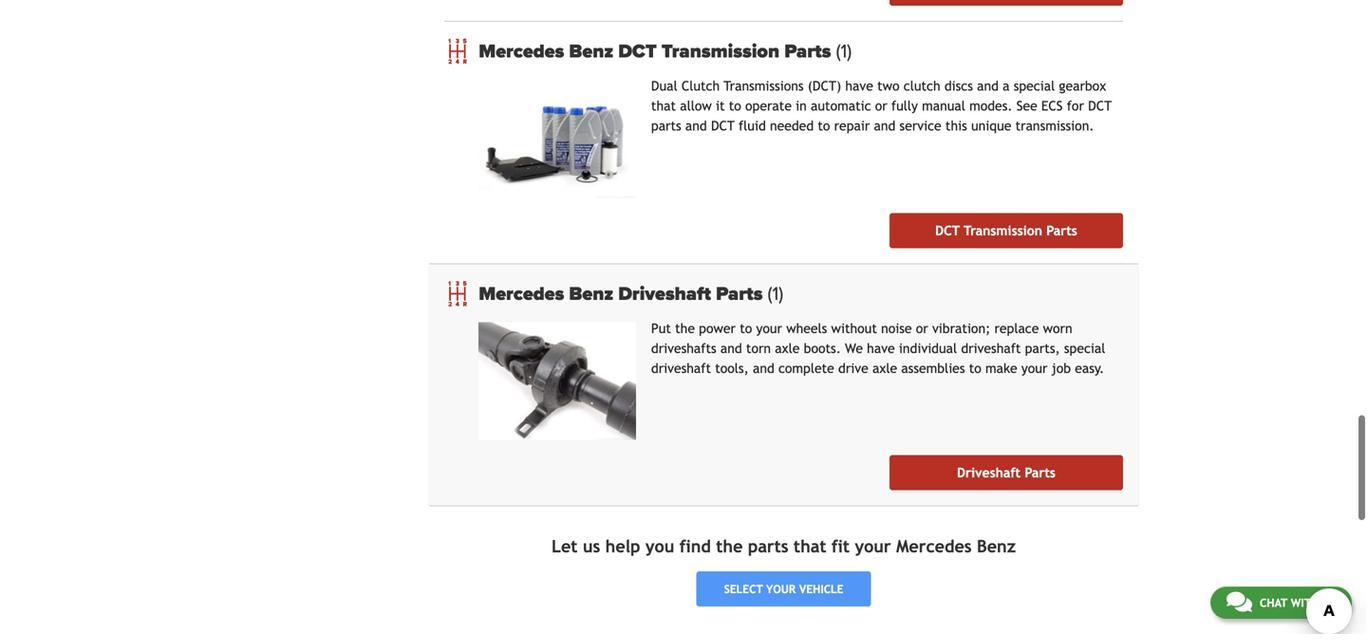 Task type: describe. For each thing, give the bounding box(es) containing it.
driveshaft parts thumbnail image image
[[479, 322, 636, 440]]

discs
[[945, 78, 973, 93]]

without
[[831, 321, 877, 336]]

manual
[[922, 98, 966, 113]]

complete
[[779, 361, 835, 376]]

to down automatic
[[818, 118, 830, 133]]

to right it
[[729, 98, 741, 113]]

dual clutch transmissions (dct) have two clutch discs and a special gearbox that allow it to operate in automatic or fully manual modes. see ecs for dct parts and dct fluid needed to repair and service this unique transmission.
[[651, 78, 1112, 133]]

noise
[[881, 321, 912, 336]]

or inside the dual clutch transmissions (dct) have two clutch discs and a special gearbox that allow it to operate in automatic or fully manual modes. see ecs for dct parts and dct fluid needed to repair and service this unique transmission.
[[875, 98, 888, 113]]

your inside select your vehicle button
[[766, 583, 796, 596]]

chat with us
[[1260, 596, 1336, 610]]

find
[[680, 537, 711, 557]]

mercedes benz                                                                                    driveshaft parts
[[479, 282, 768, 305]]

put the power to your wheels without noise or vibration; replace worn driveshafts and torn axle boots. we have individual driveshaft parts, special driveshaft tools, and complete drive axle assemblies to make your job easy.
[[651, 321, 1106, 376]]

select your vehicle button
[[697, 572, 871, 607]]

mercedes benz                                                                                    dct transmission parts link
[[479, 40, 1123, 63]]

or inside put the power to your wheels without noise or vibration; replace worn driveshafts and torn axle boots. we have individual driveshaft parts, special driveshaft tools, and complete drive axle assemblies to make your job easy.
[[916, 321, 928, 336]]

chat
[[1260, 596, 1288, 610]]

needed
[[770, 118, 814, 133]]

chat with us link
[[1211, 587, 1352, 619]]

0 vertical spatial axle
[[775, 341, 800, 356]]

1 vertical spatial driveshaft
[[651, 361, 711, 376]]

and up tools,
[[721, 341, 742, 356]]

you
[[646, 537, 675, 557]]

us
[[1323, 596, 1336, 610]]

us
[[583, 537, 600, 557]]

easy.
[[1075, 361, 1105, 376]]

driveshafts
[[651, 341, 717, 356]]

tools,
[[715, 361, 749, 376]]

mercedes for mercedes benz                                                                                    dct transmission parts
[[479, 40, 564, 63]]

with
[[1291, 596, 1319, 610]]

we
[[845, 341, 863, 356]]

that inside the dual clutch transmissions (dct) have two clutch discs and a special gearbox that allow it to operate in automatic or fully manual modes. see ecs for dct parts and dct fluid needed to repair and service this unique transmission.
[[651, 98, 676, 113]]

0 horizontal spatial transmission
[[662, 40, 780, 63]]

transmissions
[[724, 78, 804, 93]]

to left make
[[969, 361, 982, 376]]

your down parts,
[[1022, 361, 1048, 376]]

special inside the dual clutch transmissions (dct) have two clutch discs and a special gearbox that allow it to operate in automatic or fully manual modes. see ecs for dct parts and dct fluid needed to repair and service this unique transmission.
[[1014, 78, 1055, 93]]

comments image
[[1227, 591, 1252, 613]]

service
[[900, 118, 942, 133]]

benz for driveshaft
[[569, 282, 614, 305]]

replace
[[995, 321, 1039, 336]]

dct transmission parts thumbnail image image
[[479, 80, 636, 198]]

0 horizontal spatial driveshaft
[[618, 282, 711, 305]]

individual
[[899, 341, 957, 356]]

dct transmission parts
[[935, 223, 1078, 238]]

clutch
[[682, 78, 720, 93]]

and down fully
[[874, 118, 896, 133]]



Task type: vqa. For each thing, say whether or not it's contained in the screenshot.
1 Review
no



Task type: locate. For each thing, give the bounding box(es) containing it.
0 vertical spatial special
[[1014, 78, 1055, 93]]

torn
[[746, 341, 771, 356]]

parts down allow
[[651, 118, 682, 133]]

1 vertical spatial axle
[[873, 361, 897, 376]]

1 horizontal spatial driveshaft
[[961, 341, 1021, 356]]

dct
[[618, 40, 657, 63], [1088, 98, 1112, 113], [711, 118, 735, 133], [935, 223, 960, 238]]

mercedes up driveshaft parts thumbnail image
[[479, 282, 564, 305]]

boots.
[[804, 341, 841, 356]]

1 vertical spatial parts
[[748, 537, 789, 557]]

mercedes right fit
[[896, 537, 972, 557]]

your right select
[[766, 583, 796, 596]]

0 vertical spatial that
[[651, 98, 676, 113]]

mercedes
[[479, 40, 564, 63], [479, 282, 564, 305], [896, 537, 972, 557]]

fit
[[832, 537, 850, 557]]

fluid
[[739, 118, 766, 133]]

0 horizontal spatial special
[[1014, 78, 1055, 93]]

operate
[[745, 98, 792, 113]]

special inside put the power to your wheels without noise or vibration; replace worn driveshafts and torn axle boots. we have individual driveshaft parts, special driveshaft tools, and complete drive axle assemblies to make your job easy.
[[1064, 341, 1106, 356]]

axle
[[775, 341, 800, 356], [873, 361, 897, 376]]

make
[[986, 361, 1018, 376]]

parts up select your vehicle button
[[748, 537, 789, 557]]

vehicle
[[799, 583, 844, 596]]

benz up driveshaft parts thumbnail image
[[569, 282, 614, 305]]

1 vertical spatial special
[[1064, 341, 1106, 356]]

fully
[[892, 98, 918, 113]]

vibration;
[[932, 321, 991, 336]]

the
[[675, 321, 695, 336], [716, 537, 743, 557]]

let
[[552, 537, 578, 557]]

0 horizontal spatial parts
[[651, 118, 682, 133]]

job
[[1052, 361, 1071, 376]]

driveshaft up make
[[961, 341, 1021, 356]]

2 vertical spatial benz
[[977, 537, 1016, 557]]

special
[[1014, 78, 1055, 93], [1064, 341, 1106, 356]]

parts
[[785, 40, 831, 63], [1047, 223, 1078, 238], [716, 282, 763, 305], [1025, 466, 1056, 481]]

1 horizontal spatial axle
[[873, 361, 897, 376]]

transmission.
[[1016, 118, 1094, 133]]

and
[[977, 78, 999, 93], [686, 118, 707, 133], [874, 118, 896, 133], [721, 341, 742, 356], [753, 361, 775, 376]]

dual
[[651, 78, 678, 93]]

0 vertical spatial parts
[[651, 118, 682, 133]]

special up see
[[1014, 78, 1055, 93]]

your right fit
[[855, 537, 891, 557]]

drive
[[839, 361, 869, 376]]

driveshaft
[[618, 282, 711, 305], [957, 466, 1021, 481]]

this
[[946, 118, 967, 133]]

1 horizontal spatial special
[[1064, 341, 1106, 356]]

wheels
[[786, 321, 827, 336]]

special up easy.
[[1064, 341, 1106, 356]]

driveshaft
[[961, 341, 1021, 356], [651, 361, 711, 376]]

have up automatic
[[845, 78, 873, 93]]

and down allow
[[686, 118, 707, 133]]

1 vertical spatial that
[[794, 537, 827, 557]]

0 vertical spatial driveshaft
[[618, 282, 711, 305]]

parts,
[[1025, 341, 1060, 356]]

0 vertical spatial benz
[[569, 40, 614, 63]]

0 vertical spatial driveshaft
[[961, 341, 1021, 356]]

two
[[877, 78, 900, 93]]

parts inside the dual clutch transmissions (dct) have two clutch discs and a special gearbox that allow it to operate in automatic or fully manual modes. see ecs for dct parts and dct fluid needed to repair and service this unique transmission.
[[651, 118, 682, 133]]

put
[[651, 321, 671, 336]]

driveshaft parts link
[[890, 456, 1123, 491]]

have
[[845, 78, 873, 93], [867, 341, 895, 356]]

0 horizontal spatial the
[[675, 321, 695, 336]]

to up torn
[[740, 321, 752, 336]]

2 vertical spatial mercedes
[[896, 537, 972, 557]]

the inside put the power to your wheels without noise or vibration; replace worn driveshafts and torn axle boots. we have individual driveshaft parts, special driveshaft tools, and complete drive axle assemblies to make your job easy.
[[675, 321, 695, 336]]

or
[[875, 98, 888, 113], [916, 321, 928, 336]]

1 vertical spatial transmission
[[964, 223, 1043, 238]]

driveshaft parts
[[957, 466, 1056, 481]]

let us help you find the parts that fit your     mercedes benz
[[552, 537, 1016, 557]]

1 horizontal spatial parts
[[748, 537, 789, 557]]

dct transmission parts link
[[890, 213, 1123, 248]]

mercedes benz                                                                                    driveshaft parts link
[[479, 282, 1123, 305]]

(dct)
[[808, 78, 841, 93]]

automatic
[[811, 98, 871, 113]]

ecs
[[1042, 98, 1063, 113]]

select
[[724, 583, 763, 596]]

mercedes up dct transmission parts thumbnail image
[[479, 40, 564, 63]]

0 vertical spatial or
[[875, 98, 888, 113]]

your up torn
[[756, 321, 782, 336]]

modes.
[[970, 98, 1013, 113]]

allow
[[680, 98, 712, 113]]

the up driveshafts
[[675, 321, 695, 336]]

select your vehicle
[[724, 583, 844, 596]]

transmission inside dct transmission parts link
[[964, 223, 1043, 238]]

the right find
[[716, 537, 743, 557]]

mercedes benz                                                                                    dct transmission parts
[[479, 40, 836, 63]]

0 vertical spatial have
[[845, 78, 873, 93]]

parts
[[651, 118, 682, 133], [748, 537, 789, 557]]

have down noise
[[867, 341, 895, 356]]

axle right drive
[[873, 361, 897, 376]]

and left a
[[977, 78, 999, 93]]

have inside the dual clutch transmissions (dct) have two clutch discs and a special gearbox that allow it to operate in automatic or fully manual modes. see ecs for dct parts and dct fluid needed to repair and service this unique transmission.
[[845, 78, 873, 93]]

repair
[[834, 118, 870, 133]]

your
[[756, 321, 782, 336], [1022, 361, 1048, 376], [855, 537, 891, 557], [766, 583, 796, 596]]

in
[[796, 98, 807, 113]]

0 horizontal spatial driveshaft
[[651, 361, 711, 376]]

1 vertical spatial driveshaft
[[957, 466, 1021, 481]]

benz for dct
[[569, 40, 614, 63]]

see
[[1017, 98, 1038, 113]]

1 horizontal spatial or
[[916, 321, 928, 336]]

transmission
[[662, 40, 780, 63], [964, 223, 1043, 238]]

axle up complete
[[775, 341, 800, 356]]

that left fit
[[794, 537, 827, 557]]

1 horizontal spatial driveshaft
[[957, 466, 1021, 481]]

have inside put the power to your wheels without noise or vibration; replace worn driveshafts and torn axle boots. we have individual driveshaft parts, special driveshaft tools, and complete drive axle assemblies to make your job easy.
[[867, 341, 895, 356]]

that
[[651, 98, 676, 113], [794, 537, 827, 557]]

and down torn
[[753, 361, 775, 376]]

1 vertical spatial have
[[867, 341, 895, 356]]

0 vertical spatial transmission
[[662, 40, 780, 63]]

1 vertical spatial mercedes
[[479, 282, 564, 305]]

driveshaft inside driveshaft parts link
[[957, 466, 1021, 481]]

1 vertical spatial benz
[[569, 282, 614, 305]]

benz down driveshaft parts
[[977, 537, 1016, 557]]

0 horizontal spatial that
[[651, 98, 676, 113]]

1 vertical spatial the
[[716, 537, 743, 557]]

help
[[606, 537, 640, 557]]

1 horizontal spatial transmission
[[964, 223, 1043, 238]]

benz up dct transmission parts thumbnail image
[[569, 40, 614, 63]]

it
[[716, 98, 725, 113]]

that down the 'dual'
[[651, 98, 676, 113]]

benz
[[569, 40, 614, 63], [569, 282, 614, 305], [977, 537, 1016, 557]]

1 vertical spatial or
[[916, 321, 928, 336]]

for
[[1067, 98, 1084, 113]]

worn
[[1043, 321, 1073, 336]]

or down two
[[875, 98, 888, 113]]

driveshaft down driveshafts
[[651, 361, 711, 376]]

mercedes for mercedes benz                                                                                    driveshaft parts
[[479, 282, 564, 305]]

assemblies
[[901, 361, 965, 376]]

gearbox
[[1059, 78, 1106, 93]]

power
[[699, 321, 736, 336]]

a
[[1003, 78, 1010, 93]]

0 horizontal spatial axle
[[775, 341, 800, 356]]

1 horizontal spatial the
[[716, 537, 743, 557]]

clutch
[[904, 78, 941, 93]]

0 horizontal spatial or
[[875, 98, 888, 113]]

unique
[[971, 118, 1012, 133]]

0 vertical spatial the
[[675, 321, 695, 336]]

0 vertical spatial mercedes
[[479, 40, 564, 63]]

to
[[729, 98, 741, 113], [818, 118, 830, 133], [740, 321, 752, 336], [969, 361, 982, 376]]

1 horizontal spatial that
[[794, 537, 827, 557]]

or up 'individual'
[[916, 321, 928, 336]]



